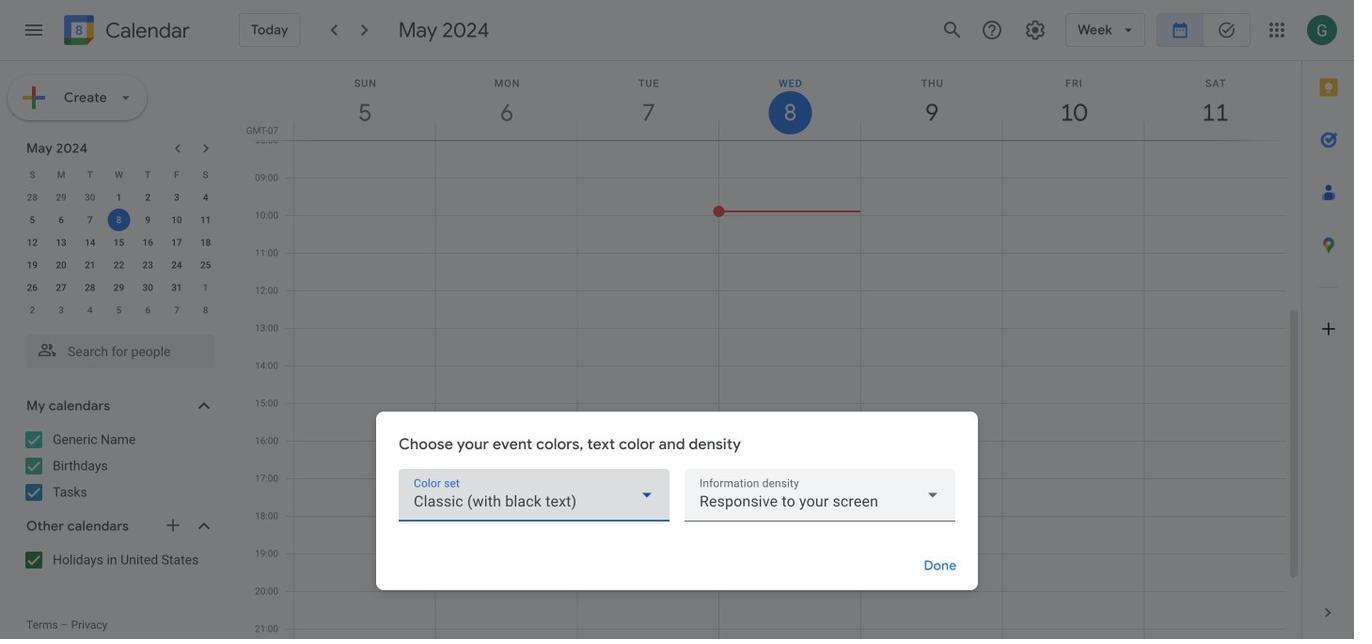 Task type: describe. For each thing, give the bounding box(es) containing it.
june 7 element
[[165, 299, 188, 322]]

2 column header from the left
[[435, 61, 578, 140]]

cell inside may 2024 grid
[[105, 209, 133, 231]]

june 6 element
[[137, 299, 159, 322]]

june 2 element
[[21, 299, 44, 322]]

28 element
[[79, 276, 101, 299]]

june 3 element
[[50, 299, 72, 322]]

7 element
[[79, 209, 101, 231]]

wednesday, may 8, today element
[[719, 61, 861, 140]]

friday, may 10 element
[[1003, 61, 1145, 140]]

6 column header from the left
[[1002, 61, 1145, 140]]

13 element
[[50, 231, 72, 254]]

19 element
[[21, 254, 44, 276]]

27 element
[[50, 276, 72, 299]]

4 element
[[194, 186, 217, 209]]

15 element
[[108, 231, 130, 254]]

21 element
[[79, 254, 101, 276]]

june 8 element
[[194, 299, 217, 322]]

7 row from the top
[[18, 299, 220, 322]]

3 element
[[165, 186, 188, 209]]

2 row from the top
[[18, 186, 220, 209]]

june 5 element
[[108, 299, 130, 322]]

31 element
[[165, 276, 188, 299]]

1 row from the top
[[18, 164, 220, 186]]

may 2024 grid
[[18, 164, 220, 322]]

14 element
[[79, 231, 101, 254]]

calendar element
[[60, 11, 190, 53]]

thursday, may 9 element
[[861, 61, 1003, 140]]

1 column header from the left
[[293, 61, 436, 140]]

main drawer image
[[23, 19, 45, 41]]

8, today element
[[108, 209, 130, 231]]

9 element
[[137, 209, 159, 231]]

16 element
[[137, 231, 159, 254]]

5 element
[[21, 209, 44, 231]]



Task type: locate. For each thing, give the bounding box(es) containing it.
22 element
[[108, 254, 130, 276]]

None field
[[399, 469, 670, 522], [685, 469, 955, 522], [399, 469, 670, 522], [685, 469, 955, 522]]

june 4 element
[[79, 299, 101, 322]]

2 element
[[137, 186, 159, 209]]

april 28 element
[[21, 186, 44, 209]]

monday, may 6 element
[[436, 61, 578, 140]]

dialog
[[376, 412, 978, 591]]

6 row from the top
[[18, 276, 220, 299]]

tab list
[[1302, 61, 1354, 587]]

column header
[[293, 61, 436, 140], [435, 61, 578, 140], [577, 61, 719, 140], [719, 61, 861, 140], [860, 61, 1003, 140], [1002, 61, 1145, 140], [1144, 61, 1286, 140]]

25 element
[[194, 254, 217, 276]]

26 element
[[21, 276, 44, 299]]

grid
[[241, 61, 1301, 639]]

row group
[[18, 186, 220, 322]]

my calendars list
[[4, 425, 233, 508]]

3 column header from the left
[[577, 61, 719, 140]]

17 element
[[165, 231, 188, 254]]

11 element
[[194, 209, 217, 231]]

saturday, may 11 element
[[1145, 61, 1286, 140]]

1 element
[[108, 186, 130, 209]]

23 element
[[137, 254, 159, 276]]

29 element
[[108, 276, 130, 299]]

4 row from the top
[[18, 231, 220, 254]]

12 element
[[21, 231, 44, 254]]

4 column header from the left
[[719, 61, 861, 140]]

april 29 element
[[50, 186, 72, 209]]

5 column header from the left
[[860, 61, 1003, 140]]

18 element
[[194, 231, 217, 254]]

cell
[[105, 209, 133, 231]]

row
[[18, 164, 220, 186], [18, 186, 220, 209], [18, 209, 220, 231], [18, 231, 220, 254], [18, 254, 220, 276], [18, 276, 220, 299], [18, 299, 220, 322]]

sunday, may 5 element
[[294, 61, 436, 140]]

3 row from the top
[[18, 209, 220, 231]]

5 row from the top
[[18, 254, 220, 276]]

june 1 element
[[194, 276, 217, 299]]

tuesday, may 7 element
[[578, 61, 719, 140]]

april 30 element
[[79, 186, 101, 209]]

24 element
[[165, 254, 188, 276]]

6 element
[[50, 209, 72, 231]]

10 element
[[165, 209, 188, 231]]

7 column header from the left
[[1144, 61, 1286, 140]]

20 element
[[50, 254, 72, 276]]

30 element
[[137, 276, 159, 299]]

None search field
[[0, 327, 233, 369]]

heading inside "calendar" element
[[102, 19, 190, 42]]

heading
[[102, 19, 190, 42]]



Task type: vqa. For each thing, say whether or not it's contained in the screenshot.
Event time zone 'dialog'
no



